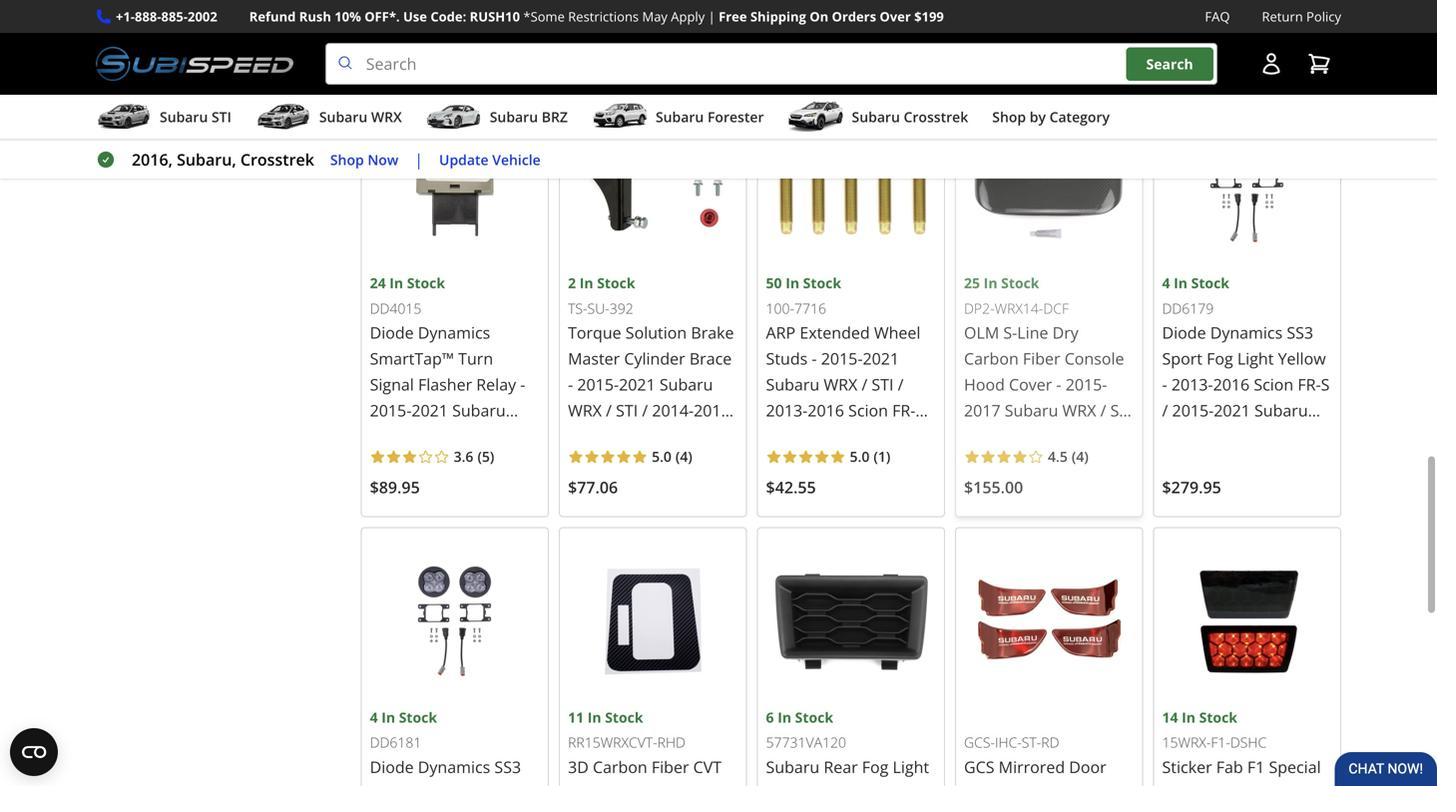 Task type: locate. For each thing, give the bounding box(es) containing it.
wrx up now
[[371, 107, 402, 126]]

subaru up "vehicle"
[[490, 107, 538, 126]]

crosstrek inside the 25 in stock dp2-wrx14-dcf olm s-line dry carbon fiber console hood cover - 2015- 2017 subaru wrx / sti / 2014-2015 forester / 2013-2014 crosstrek / 2012-2014 impreza
[[1047, 452, 1118, 473]]

0 horizontal spatial fiber
[[652, 757, 689, 778]]

- for subaru
[[813, 782, 819, 787]]

0 vertical spatial 2017
[[964, 400, 1001, 421]]

console
[[1065, 348, 1124, 370]]

shop left by
[[992, 107, 1026, 126]]

( for $35.00
[[478, 13, 482, 32]]

2017 down hood
[[964, 400, 1001, 421]]

button image
[[1260, 52, 1284, 76]]

orders
[[832, 7, 876, 25]]

1 horizontal spatial |
[[708, 7, 715, 25]]

25
[[964, 274, 980, 293]]

14
[[1162, 708, 1178, 727]]

0 horizontal spatial light
[[430, 782, 467, 787]]

in right 6
[[778, 708, 792, 727]]

subaru
[[160, 107, 208, 126], [319, 107, 368, 126], [490, 107, 538, 126], [656, 107, 704, 126], [852, 107, 900, 126], [766, 374, 820, 395], [660, 374, 713, 395], [1005, 400, 1058, 421], [848, 426, 902, 447], [766, 757, 820, 778]]

0 horizontal spatial 5.0 ( 1 )
[[454, 13, 494, 32]]

1 vertical spatial 2014
[[1006, 478, 1042, 499]]

1 vertical spatial 2017
[[686, 426, 722, 447]]

rd
[[1041, 733, 1059, 752]]

crosstrek down $34.00
[[904, 107, 968, 126]]

2014- up 5.0 ( 4 )
[[652, 400, 694, 421]]

stock inside "11 in stock rr15wrxcvt-rhd 3d carbon fiber cvt shifter overlay (rhd)"
[[605, 708, 643, 727]]

1 horizontal spatial fog
[[862, 757, 889, 778]]

subaru up 2015
[[1005, 400, 1058, 421]]

shop inside dropdown button
[[992, 107, 1026, 126]]

subaru wrx button
[[255, 99, 402, 139]]

stock up dd6181
[[399, 708, 437, 727]]

7716
[[795, 299, 826, 318]]

5.0 ( 1 ) down scion in the bottom right of the page
[[850, 447, 891, 466]]

11 in stock rr15wrxcvt-rhd 3d carbon fiber cvt shifter overlay (rhd) 
[[568, 708, 734, 787]]

stock for 3d carbon fiber cvt shifter overlay (rhd) 
[[605, 708, 643, 727]]

1 horizontal spatial 5.0 ( 1 )
[[850, 447, 891, 466]]

white
[[471, 782, 514, 787]]

in inside 14 in stock 15wrx-f1-dshc sticker fab f1 special edition dark smok
[[1182, 708, 1196, 727]]

fog inside 6 in stock 57731va120 subaru rear fog light cover - 2015-202
[[862, 757, 889, 778]]

light down dynamics
[[430, 782, 467, 787]]

25 in stock dp2-wrx14-dcf olm s-line dry carbon fiber console hood cover - 2015- 2017 subaru wrx / sti / 2014-2015 forester / 2013-2014 crosstrek / 2012-2014 impreza
[[964, 274, 1133, 499]]

57731va120
[[766, 733, 846, 752]]

885-
[[161, 7, 188, 25]]

stock inside 4 in stock dd6179
[[1191, 274, 1230, 293]]

4 in stock dd6179
[[1162, 274, 1230, 318]]

wheel
[[874, 322, 921, 344]]

stock up 57731va120
[[795, 708, 833, 727]]

1 vertical spatial 1
[[878, 447, 886, 466]]

stock inside 4 in stock dd6181 diode dynamics ss3 pro fog light white
[[399, 708, 437, 727]]

- right the studs
[[812, 348, 817, 370]]

update
[[439, 150, 489, 169]]

shifter
[[568, 782, 617, 787]]

2014 down 2015
[[1006, 452, 1042, 473]]

a subaru sti thumbnail image image
[[96, 102, 152, 132]]

- inside the 50 in stock 100-7716 arp extended wheel studs - 2015-2021 subaru wrx / sti / 2013-2016 scion fr-s / 2013-2020 subaru brz / 2017-2019 toyota 86
[[812, 348, 817, 370]]

stock inside 14 in stock 15wrx-f1-dshc sticker fab f1 special edition dark smok
[[1199, 708, 1238, 727]]

stock inside 2 in stock ts-su-392 torque solution brake master cylinder brace - 2015-2021 subaru wrx / sti / 2014-2018 forester / 2013-2017 crosstrek
[[597, 274, 635, 293]]

( for $42.55
[[874, 447, 878, 466]]

- inside gcs-ihc-st-rd gcs mirrored door handle inserts - 2015
[[1076, 782, 1082, 787]]

0 horizontal spatial fog
[[400, 782, 426, 787]]

fiber down rhd
[[652, 757, 689, 778]]

brz left a subaru forester thumbnail image at the top
[[542, 107, 568, 126]]

in right the 11
[[588, 708, 601, 727]]

subaru down 57731va120
[[766, 757, 820, 778]]

fog right the rear
[[862, 757, 889, 778]]

crosstrek down a subaru wrx thumbnail image
[[240, 149, 314, 170]]

in
[[390, 274, 403, 293], [786, 274, 800, 293], [580, 274, 593, 293], [984, 274, 998, 293], [1174, 274, 1188, 293], [382, 708, 395, 727], [778, 708, 792, 727], [588, 708, 601, 727], [1182, 708, 1196, 727]]

brz down s
[[906, 426, 935, 447]]

subaru sti
[[160, 107, 231, 126]]

in inside 4 in stock dd6179
[[1174, 274, 1188, 293]]

2021 down the "wheel"
[[863, 348, 899, 370]]

in right 50 at the right top of the page
[[786, 274, 800, 293]]

refund
[[249, 7, 296, 25]]

stock for sticker fab f1 special edition dark smok
[[1199, 708, 1238, 727]]

shop
[[992, 107, 1026, 126], [330, 150, 364, 169]]

cylinder
[[624, 348, 685, 370]]

2015
[[1016, 426, 1052, 447]]

in for olm s-line dry carbon fiber console hood cover - 2015- 2017 subaru wrx / sti / 2014-2015 forester / 2013-2014 crosstrek / 2012-2014 impreza
[[984, 274, 998, 293]]

|
[[708, 7, 715, 25], [414, 149, 423, 170]]

4
[[1162, 274, 1170, 293], [680, 447, 688, 466], [1076, 447, 1084, 466], [370, 708, 378, 727]]

3d
[[568, 757, 589, 778]]

wrx inside the 25 in stock dp2-wrx14-dcf olm s-line dry carbon fiber console hood cover - 2015- 2017 subaru wrx / sti / 2014-2015 forester / 2013-2014 crosstrek / 2012-2014 impreza
[[1063, 400, 1096, 421]]

in inside 6 in stock 57731va120 subaru rear fog light cover - 2015-202
[[778, 708, 792, 727]]

1 vertical spatial cover
[[766, 782, 809, 787]]

sti inside dropdown button
[[212, 107, 231, 126]]

stock inside the 50 in stock 100-7716 arp extended wheel studs - 2015-2021 subaru wrx / sti / 2013-2016 scion fr-s / 2013-2020 subaru brz / 2017-2019 toyota 86
[[803, 274, 841, 293]]

11
[[568, 708, 584, 727]]

0 horizontal spatial forester
[[568, 426, 630, 447]]

wrx up "4.5 ( 4 )"
[[1063, 400, 1096, 421]]

subaru right a subaru forester thumbnail image at the top
[[656, 107, 704, 126]]

scion
[[848, 400, 888, 421]]

- down 57731va120
[[813, 782, 819, 787]]

crosstrek inside 2 in stock ts-su-392 torque solution brake master cylinder brace - 2015-2021 subaru wrx / sti / 2014-2018 forester / 2013-2017 crosstrek
[[568, 452, 639, 473]]

subispeed logo image
[[96, 43, 293, 85]]

sti up scion in the bottom right of the page
[[872, 374, 894, 395]]

0 vertical spatial fog
[[862, 757, 889, 778]]

2015- down master
[[577, 374, 619, 395]]

update vehicle
[[439, 150, 541, 169]]

2016
[[808, 400, 844, 421]]

search
[[1146, 54, 1193, 73]]

5.0 ( 1 ) right use
[[454, 13, 494, 32]]

2015- down the rear
[[823, 782, 864, 787]]

subaru inside 6 in stock 57731va120 subaru rear fog light cover - 2015-202
[[766, 757, 820, 778]]

overlay
[[621, 782, 678, 787]]

sti
[[212, 107, 231, 126], [872, 374, 894, 395], [616, 400, 638, 421], [1111, 400, 1133, 421]]

86
[[913, 452, 931, 473]]

crosstrek up impreza
[[1047, 452, 1118, 473]]

sticker
[[1162, 757, 1212, 778]]

rear
[[824, 757, 858, 778]]

in right 2
[[580, 274, 593, 293]]

torque
[[568, 322, 621, 344]]

0 vertical spatial fiber
[[1023, 348, 1061, 370]]

0 horizontal spatial 2021
[[619, 374, 655, 395]]

5.0 down cylinder
[[652, 447, 672, 466]]

sticker fab f1 special edition dark smoke honeycomb rear fog lamp overlay - 2015-2021 subaru wrx / sti / 2013-2017 crosstrek image
[[1162, 536, 1332, 707]]

2017 inside 2 in stock ts-su-392 torque solution brake master cylinder brace - 2015-2021 subaru wrx / sti / 2014-2018 forester / 2013-2017 crosstrek
[[686, 426, 722, 447]]

1 horizontal spatial 2017
[[964, 400, 1001, 421]]

1 horizontal spatial 2014-
[[974, 426, 1016, 447]]

subaru down scion in the bottom right of the page
[[848, 426, 902, 447]]

- down door
[[1076, 782, 1082, 787]]

carbon down rr15wrxcvt-
[[593, 757, 647, 778]]

subaru inside the 25 in stock dp2-wrx14-dcf olm s-line dry carbon fiber console hood cover - 2015- 2017 subaru wrx / sti / 2014-2015 forester / 2013-2014 crosstrek / 2012-2014 impreza
[[1005, 400, 1058, 421]]

0 horizontal spatial shop
[[330, 150, 364, 169]]

5.0 down scion in the bottom right of the page
[[850, 447, 870, 466]]

search button
[[1126, 47, 1213, 81]]

wrx down master
[[568, 400, 602, 421]]

dd6179
[[1162, 299, 1214, 318]]

| left the free on the right top
[[708, 7, 715, 25]]

in inside 24 in stock dd4015
[[390, 274, 403, 293]]

2 2014 from the top
[[1006, 478, 1042, 499]]

subaru up subaru,
[[160, 107, 208, 126]]

special
[[1269, 757, 1321, 778]]

stock up 7716
[[803, 274, 841, 293]]

crosstrek up $77.06 on the left of the page
[[568, 452, 639, 473]]

forester inside 2 in stock ts-su-392 torque solution brake master cylinder brace - 2015-2021 subaru wrx / sti / 2014-2018 forester / 2013-2017 crosstrek
[[568, 426, 630, 447]]

1 horizontal spatial 2021
[[863, 348, 899, 370]]

search input field
[[325, 43, 1218, 85]]

2018
[[694, 400, 730, 421]]

in inside 4 in stock dd6181 diode dynamics ss3 pro fog light white
[[382, 708, 395, 727]]

1 vertical spatial 5.0 ( 1 )
[[850, 447, 891, 466]]

2014- up $155.00
[[974, 426, 1016, 447]]

subaru down brace
[[660, 374, 713, 395]]

1 left 86
[[878, 447, 886, 466]]

0 vertical spatial carbon
[[964, 348, 1019, 370]]

stock up 392
[[597, 274, 635, 293]]

stock up f1-
[[1199, 708, 1238, 727]]

0 horizontal spatial cover
[[766, 782, 809, 787]]

carbon up hood
[[964, 348, 1019, 370]]

in for subaru rear fog light cover - 2015-202
[[778, 708, 792, 727]]

ihc-
[[995, 733, 1022, 752]]

forester up impreza
[[1057, 426, 1119, 447]]

light inside 6 in stock 57731va120 subaru rear fog light cover - 2015-202
[[893, 757, 929, 778]]

2017 down 2018
[[686, 426, 722, 447]]

2015-
[[821, 348, 863, 370], [577, 374, 619, 395], [1066, 374, 1107, 395], [823, 782, 864, 787]]

0 vertical spatial 2014
[[1006, 452, 1042, 473]]

- inside 2 in stock ts-su-392 torque solution brake master cylinder brace - 2015-2021 subaru wrx / sti / 2014-2018 forester / 2013-2017 crosstrek
[[568, 374, 573, 395]]

2015- down console
[[1066, 374, 1107, 395]]

1 vertical spatial fiber
[[652, 757, 689, 778]]

in inside the 50 in stock 100-7716 arp extended wheel studs - 2015-2021 subaru wrx / sti / 2013-2016 scion fr-s / 2013-2020 subaru brz / 2017-2019 toyota 86
[[786, 274, 800, 293]]

wrx up 2016 on the right bottom of the page
[[824, 374, 858, 395]]

- down master
[[568, 374, 573, 395]]

0 horizontal spatial 5.0
[[454, 13, 474, 32]]

2 horizontal spatial 5.0
[[850, 447, 870, 466]]

2015- inside the 25 in stock dp2-wrx14-dcf olm s-line dry carbon fiber console hood cover - 2015- 2017 subaru wrx / sti / 2014-2015 forester / 2013-2014 crosstrek / 2012-2014 impreza
[[1066, 374, 1107, 395]]

subaru,
[[177, 149, 236, 170]]

1 horizontal spatial brz
[[906, 426, 935, 447]]

0 vertical spatial cover
[[1009, 374, 1052, 395]]

2015- down extended on the top of the page
[[821, 348, 863, 370]]

5.0
[[454, 13, 474, 32], [652, 447, 672, 466], [850, 447, 870, 466]]

return policy
[[1262, 7, 1341, 25]]

brake
[[691, 322, 734, 344]]

1 vertical spatial light
[[430, 782, 467, 787]]

now
[[368, 150, 399, 169]]

stock for torque solution brake master cylinder brace - 2015-2021 subaru wrx / sti / 2014-2018 forester / 2013-2017 crosstrek
[[597, 274, 635, 293]]

stock up wrx14- in the right of the page
[[1001, 274, 1040, 293]]

brz inside subaru brz dropdown button
[[542, 107, 568, 126]]

- for 7716
[[812, 348, 817, 370]]

2014 left impreza
[[1006, 478, 1042, 499]]

4 inside 4 in stock dd6181 diode dynamics ss3 pro fog light white
[[370, 708, 378, 727]]

(rhd)
[[682, 782, 725, 787]]

in inside 2 in stock ts-su-392 torque solution brake master cylinder brace - 2015-2021 subaru wrx / sti / 2014-2018 forester / 2013-2017 crosstrek
[[580, 274, 593, 293]]

fog down diode
[[400, 782, 426, 787]]

dshc
[[1231, 733, 1267, 752]]

fiber
[[1023, 348, 1061, 370], [652, 757, 689, 778]]

in for sticker fab f1 special edition dark smok
[[1182, 708, 1196, 727]]

in inside the 25 in stock dp2-wrx14-dcf olm s-line dry carbon fiber console hood cover - 2015- 2017 subaru wrx / sti / 2014-2015 forester / 2013-2014 crosstrek / 2012-2014 impreza
[[984, 274, 998, 293]]

subaru rear fog light cover - 2015-2021 subaru wrx / sti image
[[766, 536, 936, 707]]

stock for olm s-line dry carbon fiber console hood cover - 2015- 2017 subaru wrx / sti / 2014-2015 forester / 2013-2014 crosstrek / 2012-2014 impreza
[[1001, 274, 1040, 293]]

1 right the code:
[[482, 13, 490, 32]]

stock
[[407, 274, 445, 293], [803, 274, 841, 293], [597, 274, 635, 293], [1001, 274, 1040, 293], [1191, 274, 1230, 293], [399, 708, 437, 727], [795, 708, 833, 727], [605, 708, 643, 727], [1199, 708, 1238, 727]]

0 vertical spatial 2014-
[[652, 400, 694, 421]]

light inside 4 in stock dd6181 diode dynamics ss3 pro fog light white
[[430, 782, 467, 787]]

- inside 6 in stock 57731va120 subaru rear fog light cover - 2015-202
[[813, 782, 819, 787]]

1 vertical spatial shop
[[330, 150, 364, 169]]

2
[[568, 274, 576, 293]]

- down dry
[[1056, 374, 1062, 395]]

pro
[[370, 782, 396, 787]]

1 vertical spatial carbon
[[593, 757, 647, 778]]

1 vertical spatial 2014-
[[974, 426, 1016, 447]]

carbon
[[964, 348, 1019, 370], [593, 757, 647, 778]]

0 vertical spatial light
[[893, 757, 929, 778]]

+1-888-885-2002 link
[[116, 6, 217, 27]]

1 horizontal spatial shop
[[992, 107, 1026, 126]]

1 vertical spatial 2021
[[619, 374, 655, 395]]

0 horizontal spatial 2017
[[686, 426, 722, 447]]

in for arp extended wheel studs - 2015-2021 subaru wrx / sti / 2013-2016 scion fr-s / 2013-2020 subaru brz / 2017-2019 toyota 86
[[786, 274, 800, 293]]

a subaru wrx thumbnail image image
[[255, 102, 311, 132]]

1 horizontal spatial fiber
[[1023, 348, 1061, 370]]

update vehicle button
[[439, 148, 541, 171]]

stock for arp extended wheel studs - 2015-2021 subaru wrx / sti / 2013-2016 scion fr-s / 2013-2020 subaru brz / 2017-2019 toyota 86
[[803, 274, 841, 293]]

1 vertical spatial fog
[[400, 782, 426, 787]]

wrx
[[371, 107, 402, 126], [824, 374, 858, 395], [568, 400, 602, 421], [1063, 400, 1096, 421]]

s
[[916, 400, 924, 421]]

5.0 right use
[[454, 13, 474, 32]]

$155.00
[[964, 477, 1023, 498]]

in up dd6181
[[382, 708, 395, 727]]

sti down console
[[1111, 400, 1133, 421]]

brz inside the 50 in stock 100-7716 arp extended wheel studs - 2015-2021 subaru wrx / sti / 2013-2016 scion fr-s / 2013-2020 subaru brz / 2017-2019 toyota 86
[[906, 426, 935, 447]]

rush
[[299, 7, 331, 25]]

diode
[[370, 757, 414, 778]]

0 horizontal spatial carbon
[[593, 757, 647, 778]]

stock inside the 25 in stock dp2-wrx14-dcf olm s-line dry carbon fiber console hood cover - 2015- 2017 subaru wrx / sti / 2014-2015 forester / 2013-2014 crosstrek / 2012-2014 impreza
[[1001, 274, 1040, 293]]

stock inside 6 in stock 57731va120 subaru rear fog light cover - 2015-202
[[795, 708, 833, 727]]

/
[[862, 374, 868, 395], [898, 374, 904, 395], [929, 400, 934, 421], [606, 400, 612, 421], [642, 400, 648, 421], [1101, 400, 1106, 421], [634, 426, 640, 447], [964, 426, 970, 447], [1123, 426, 1129, 447], [766, 452, 772, 473], [1122, 452, 1128, 473]]

5.0 ( 1 ) for $35.00
[[454, 13, 494, 32]]

a subaru crosstrek thumbnail image image
[[788, 102, 844, 132]]

) for $35.00
[[490, 13, 494, 32]]

in right 25
[[984, 274, 998, 293]]

2013- up 2020
[[766, 400, 808, 421]]

f1
[[1248, 757, 1265, 778]]

14 in stock 15wrx-f1-dshc sticker fab f1 special edition dark smok
[[1162, 708, 1331, 787]]

4.5 ( 4 )
[[1048, 447, 1089, 466]]

forester down search input field
[[708, 107, 764, 126]]

2017 inside the 25 in stock dp2-wrx14-dcf olm s-line dry carbon fiber console hood cover - 2015- 2017 subaru wrx / sti / 2014-2015 forester / 2013-2014 crosstrek / 2012-2014 impreza
[[964, 400, 1001, 421]]

0 vertical spatial 1
[[482, 13, 490, 32]]

2013- down cylinder
[[644, 426, 686, 447]]

cover right hood
[[1009, 374, 1052, 395]]

| right now
[[414, 149, 423, 170]]

a subaru forester thumbnail image image
[[592, 102, 648, 132]]

subaru down the studs
[[766, 374, 820, 395]]

2014
[[1006, 452, 1042, 473], [1006, 478, 1042, 499]]

stock up dd4015
[[407, 274, 445, 293]]

torque solution brake master cylinder brace - 2015-2021 subaru wrx / sti / 2014-2018 forester / 2013-2017 crosstrek image
[[568, 102, 738, 272]]

door
[[1069, 757, 1107, 778]]

olm
[[964, 322, 999, 344]]

fiber down the line
[[1023, 348, 1061, 370]]

in right 24
[[390, 274, 403, 293]]

1 horizontal spatial carbon
[[964, 348, 1019, 370]]

1 vertical spatial |
[[414, 149, 423, 170]]

2021 down cylinder
[[619, 374, 655, 395]]

sti down cylinder
[[616, 400, 638, 421]]

0 vertical spatial brz
[[542, 107, 568, 126]]

100-
[[766, 299, 795, 318]]

0 vertical spatial shop
[[992, 107, 1026, 126]]

2013- up 2017-
[[766, 426, 808, 447]]

0 horizontal spatial 2014-
[[652, 400, 694, 421]]

1 horizontal spatial light
[[893, 757, 929, 778]]

2 horizontal spatial forester
[[1057, 426, 1119, 447]]

$45.00 link
[[1153, 0, 1341, 83]]

0 vertical spatial 5.0 ( 1 )
[[454, 13, 494, 32]]

1 horizontal spatial cover
[[1009, 374, 1052, 395]]

0 vertical spatial 2021
[[863, 348, 899, 370]]

shop left now
[[330, 150, 364, 169]]

in inside "11 in stock rr15wrxcvt-rhd 3d carbon fiber cvt shifter overlay (rhd)"
[[588, 708, 601, 727]]

in right the 14
[[1182, 708, 1196, 727]]

in up the dd6179
[[1174, 274, 1188, 293]]

stock up the dd6179
[[1191, 274, 1230, 293]]

sti up 2016, subaru, crosstrek
[[212, 107, 231, 126]]

2013- up the 2012-
[[964, 452, 1006, 473]]

1 horizontal spatial forester
[[708, 107, 764, 126]]

0 horizontal spatial brz
[[542, 107, 568, 126]]

1 horizontal spatial 1
[[878, 447, 886, 466]]

subaru crosstrek button
[[788, 99, 968, 139]]

1 horizontal spatial 5.0
[[652, 447, 672, 466]]

fr-
[[892, 400, 916, 421]]

shop for shop now
[[330, 150, 364, 169]]

1 vertical spatial brz
[[906, 426, 935, 447]]

cover down 57731va120
[[766, 782, 809, 787]]

-
[[812, 348, 817, 370], [568, 374, 573, 395], [1056, 374, 1062, 395], [813, 782, 819, 787], [1076, 782, 1082, 787]]

in for diode dynamics ss3 pro fog light white 
[[382, 708, 395, 727]]

stock up rr15wrxcvt-
[[605, 708, 643, 727]]

light left gcs
[[893, 757, 929, 778]]

0 horizontal spatial 1
[[482, 13, 490, 32]]

forester up $77.06 on the left of the page
[[568, 426, 630, 447]]



Task type: describe. For each thing, give the bounding box(es) containing it.
fiber inside "11 in stock rr15wrxcvt-rhd 3d carbon fiber cvt shifter overlay (rhd)"
[[652, 757, 689, 778]]

a subaru brz thumbnail image image
[[426, 102, 482, 132]]

st-
[[1022, 733, 1041, 752]]

su-
[[587, 299, 610, 318]]

diode dynamics ss3 pro fog light white - 2013-2016 scion fr-s / 2015-2021 subaru wrx / sti / 2016-2021 crosstrek / 2013-2020 brz image
[[370, 536, 540, 707]]

fog inside 4 in stock dd6181 diode dynamics ss3 pro fog light white
[[400, 782, 426, 787]]

2021 inside 2 in stock ts-su-392 torque solution brake master cylinder brace - 2015-2021 subaru wrx / sti / 2014-2018 forester / 2013-2017 crosstrek
[[619, 374, 655, 395]]

free
[[719, 7, 747, 25]]

code:
[[431, 7, 466, 25]]

subaru inside 2 in stock ts-su-392 torque solution brake master cylinder brace - 2015-2021 subaru wrx / sti / 2014-2018 forester / 2013-2017 crosstrek
[[660, 374, 713, 395]]

$35.00
[[370, 42, 420, 64]]

2016,
[[132, 149, 173, 170]]

2015- inside the 50 in stock 100-7716 arp extended wheel studs - 2015-2021 subaru wrx / sti / 2013-2016 scion fr-s / 2013-2020 subaru brz / 2017-2019 toyota 86
[[821, 348, 863, 370]]

fiber inside the 25 in stock dp2-wrx14-dcf olm s-line dry carbon fiber console hood cover - 2015- 2017 subaru wrx / sti / 2014-2015 forester / 2013-2014 crosstrek / 2012-2014 impreza
[[1023, 348, 1061, 370]]

handle
[[964, 782, 1017, 787]]

gcs-
[[964, 733, 995, 752]]

category
[[1050, 107, 1110, 126]]

$169.00 link
[[559, 0, 747, 83]]

faq link
[[1205, 6, 1230, 27]]

shop by category
[[992, 107, 1110, 126]]

2002
[[188, 7, 217, 25]]

$34.00
[[964, 42, 1014, 64]]

2014- inside the 25 in stock dp2-wrx14-dcf olm s-line dry carbon fiber console hood cover - 2015- 2017 subaru wrx / sti / 2014-2015 forester / 2013-2014 crosstrek / 2012-2014 impreza
[[974, 426, 1016, 447]]

5.0 for $42.55
[[850, 447, 870, 466]]

in for 3d carbon fiber cvt shifter overlay (rhd) 
[[588, 708, 601, 727]]

1 2014 from the top
[[1006, 452, 1042, 473]]

$1.30
[[766, 42, 807, 64]]

olm s-line dry carbon fiber console hood cover - 2015-2017 subaru wrx / sti / 2014-2015 forester / 2013-2014 crosstrek / 2012-2014 impreza image
[[964, 102, 1134, 272]]

) for $77.06
[[688, 447, 692, 466]]

off*.
[[365, 7, 400, 25]]

brace
[[690, 348, 732, 370]]

5.0 ( 1 ) for $42.55
[[850, 447, 891, 466]]

subaru right a subaru crosstrek thumbnail image
[[852, 107, 900, 126]]

subaru wrx
[[319, 107, 402, 126]]

dp2-
[[964, 299, 995, 318]]

2015- inside 6 in stock 57731va120 subaru rear fog light cover - 2015-202
[[823, 782, 864, 787]]

cover inside 6 in stock 57731va120 subaru rear fog light cover - 2015-202
[[766, 782, 809, 787]]

toyota
[[858, 452, 909, 473]]

4 in stock dd6181 diode dynamics ss3 pro fog light white 
[[370, 708, 538, 787]]

1 for $42.55
[[878, 447, 886, 466]]

diode dynamics smarttap™ turn signal flasher relay - 2015-2021 subaru wrx / sti / 2016-2017 crosstrek / 2009-2016 forester / 2008-2016 impreza / 2013-2016 scion fr-s / 2013-2021 subaru brz / 2017-2019 toyota 86 image
[[370, 102, 540, 272]]

6 in stock 57731va120 subaru rear fog light cover - 2015-202
[[766, 708, 929, 787]]

4.5
[[1048, 447, 1068, 466]]

( for $89.95
[[478, 447, 482, 466]]

( for $77.06
[[676, 447, 680, 466]]

0 vertical spatial |
[[708, 7, 715, 25]]

5.0 for $35.00
[[454, 13, 474, 32]]

shop by category button
[[992, 99, 1110, 139]]

2021 inside the 50 in stock 100-7716 arp extended wheel studs - 2015-2021 subaru wrx / sti / 2013-2016 scion fr-s / 2013-2020 subaru brz / 2017-2019 toyota 86
[[863, 348, 899, 370]]

shipping
[[750, 7, 806, 25]]

may
[[642, 7, 668, 25]]

stock inside 24 in stock dd4015
[[407, 274, 445, 293]]

s-
[[1003, 322, 1017, 344]]

1 for $35.00
[[482, 13, 490, 32]]

2019
[[818, 452, 854, 473]]

on
[[810, 7, 829, 25]]

24 in stock dd4015
[[370, 274, 445, 318]]

subaru forester
[[656, 107, 764, 126]]

*some
[[523, 7, 565, 25]]

inserts
[[1022, 782, 1072, 787]]

rush10
[[470, 7, 520, 25]]

$169.00
[[568, 42, 627, 64]]

$77.06
[[568, 477, 618, 498]]

+1-888-885-2002
[[116, 7, 217, 25]]

50
[[766, 274, 782, 293]]

by
[[1030, 107, 1046, 126]]

open widget image
[[10, 729, 58, 777]]

edition
[[1162, 782, 1214, 787]]

3.6 ( 5 )
[[454, 447, 494, 466]]

over
[[880, 7, 911, 25]]

) for $89.95
[[490, 447, 494, 466]]

policy
[[1307, 7, 1341, 25]]

wrx inside dropdown button
[[371, 107, 402, 126]]

- inside the 25 in stock dp2-wrx14-dcf olm s-line dry carbon fiber console hood cover - 2015- 2017 subaru wrx / sti / 2014-2015 forester / 2013-2014 crosstrek / 2012-2014 impreza
[[1056, 374, 1062, 395]]

subaru up the shop now
[[319, 107, 368, 126]]

392
[[610, 299, 634, 318]]

0 horizontal spatial |
[[414, 149, 423, 170]]

return policy link
[[1262, 6, 1341, 27]]

) for $155.00
[[1084, 447, 1089, 466]]

2014- inside 2 in stock ts-su-392 torque solution brake master cylinder brace - 2015-2021 subaru wrx / sti / 2014-2018 forester / 2013-2017 crosstrek
[[652, 400, 694, 421]]

subaru forester button
[[592, 99, 764, 139]]

15wrx-
[[1162, 733, 1211, 752]]

dcf
[[1043, 299, 1069, 318]]

cover inside the 25 in stock dp2-wrx14-dcf olm s-line dry carbon fiber console hood cover - 2015- 2017 subaru wrx / sti / 2014-2015 forester / 2013-2014 crosstrek / 2012-2014 impreza
[[1009, 374, 1052, 395]]

arp extended wheel studs - 2015-2021 subaru wrx / sti / 2013-2016 scion fr-s / 2013-2020 subaru brz / 2017-2019 toyota 86 image
[[766, 102, 936, 272]]

apply
[[671, 7, 705, 25]]

sti inside 2 in stock ts-su-392 torque solution brake master cylinder brace - 2015-2021 subaru wrx / sti / 2014-2018 forester / 2013-2017 crosstrek
[[616, 400, 638, 421]]

$89.95
[[370, 477, 420, 498]]

faq
[[1205, 7, 1230, 25]]

2013- inside 2 in stock ts-su-392 torque solution brake master cylinder brace - 2015-2021 subaru wrx / sti / 2014-2018 forester / 2013-2017 crosstrek
[[644, 426, 686, 447]]

impreza
[[1047, 478, 1107, 499]]

2015- inside 2 in stock ts-su-392 torque solution brake master cylinder brace - 2015-2021 subaru wrx / sti / 2014-2018 forester / 2013-2017 crosstrek
[[577, 374, 619, 395]]

2013- inside the 25 in stock dp2-wrx14-dcf olm s-line dry carbon fiber console hood cover - 2015- 2017 subaru wrx / sti / 2014-2015 forester / 2013-2014 crosstrek / 2012-2014 impreza
[[964, 452, 1006, 473]]

50 in stock 100-7716 arp extended wheel studs - 2015-2021 subaru wrx / sti / 2013-2016 scion fr-s / 2013-2020 subaru brz / 2017-2019 toyota 86
[[766, 274, 935, 473]]

carbon inside the 25 in stock dp2-wrx14-dcf olm s-line dry carbon fiber console hood cover - 2015- 2017 subaru wrx / sti / 2014-2015 forester / 2013-2014 crosstrek / 2012-2014 impreza
[[964, 348, 1019, 370]]

3d carbon fiber cvt shifter overlay (rhd) - 2015-2021 subaru wrx / sti image
[[568, 536, 738, 707]]

10%
[[335, 7, 361, 25]]

vehicle
[[492, 150, 541, 169]]

gcs mirrored door handle inserts - 2015-2021 subaru wrx / sti / 2014-2018 forester / 2016-2017 crosstrek image
[[964, 536, 1134, 707]]

fab
[[1216, 757, 1243, 778]]

$1.30 link
[[757, 0, 945, 83]]

5.0 for $77.06
[[652, 447, 672, 466]]

sti inside the 50 in stock 100-7716 arp extended wheel studs - 2015-2021 subaru wrx / sti / 2013-2016 scion fr-s / 2013-2020 subaru brz / 2017-2019 toyota 86
[[872, 374, 894, 395]]

2012-
[[964, 478, 1006, 499]]

dark
[[1218, 782, 1254, 787]]

forester inside the 25 in stock dp2-wrx14-dcf olm s-line dry carbon fiber console hood cover - 2015- 2017 subaru wrx / sti / 2014-2015 forester / 2013-2014 crosstrek / 2012-2014 impreza
[[1057, 426, 1119, 447]]

rhd
[[657, 733, 686, 752]]

return
[[1262, 7, 1303, 25]]

2020
[[808, 426, 844, 447]]

( for $155.00
[[1072, 447, 1076, 466]]

diode dynamics ss3 sport fog light yellow - 2013-2016 scion fr-s / 2015-2021 subaru wrx / sti / 2013-2020 brz / 2016-2024 crosstrek / 2014-2024 forester / 2012-2024 impreza / 2019-2024 ascent image
[[1162, 102, 1332, 272]]

restrictions
[[568, 7, 639, 25]]

) for $42.55
[[886, 447, 891, 466]]

forester inside dropdown button
[[708, 107, 764, 126]]

24
[[370, 274, 386, 293]]

$199
[[914, 7, 944, 25]]

use
[[403, 7, 427, 25]]

stock for subaru rear fog light cover - 2015-202
[[795, 708, 833, 727]]

$279.95
[[1162, 477, 1221, 498]]

shop now link
[[330, 148, 399, 171]]

solution
[[626, 322, 687, 344]]

+1-
[[116, 7, 135, 25]]

mirrored
[[999, 757, 1065, 778]]

wrx inside 2 in stock ts-su-392 torque solution brake master cylinder brace - 2015-2021 subaru wrx / sti / 2014-2018 forester / 2013-2017 crosstrek
[[568, 400, 602, 421]]

$34.00 link
[[955, 0, 1143, 83]]

2 in stock ts-su-392 torque solution brake master cylinder brace - 2015-2021 subaru wrx / sti / 2014-2018 forester / 2013-2017 crosstrek
[[568, 274, 734, 473]]

crosstrek inside dropdown button
[[904, 107, 968, 126]]

4 inside 4 in stock dd6179
[[1162, 274, 1170, 293]]

5.0 ( 4 )
[[652, 447, 692, 466]]

3.6
[[454, 447, 474, 466]]

carbon inside "11 in stock rr15wrxcvt-rhd 3d carbon fiber cvt shifter overlay (rhd)"
[[593, 757, 647, 778]]

in for torque solution brake master cylinder brace - 2015-2021 subaru wrx / sti / 2014-2018 forester / 2013-2017 crosstrek
[[580, 274, 593, 293]]

cvt
[[693, 757, 722, 778]]

stock for diode dynamics ss3 pro fog light white 
[[399, 708, 437, 727]]

wrx inside the 50 in stock 100-7716 arp extended wheel studs - 2015-2021 subaru wrx / sti / 2013-2016 scion fr-s / 2013-2020 subaru brz / 2017-2019 toyota 86
[[824, 374, 858, 395]]

- for gcs
[[1076, 782, 1082, 787]]

shop for shop by category
[[992, 107, 1026, 126]]

sti inside the 25 in stock dp2-wrx14-dcf olm s-line dry carbon fiber console hood cover - 2015- 2017 subaru wrx / sti / 2014-2015 forester / 2013-2014 crosstrek / 2012-2014 impreza
[[1111, 400, 1133, 421]]



Task type: vqa. For each thing, say whether or not it's contained in the screenshot.


